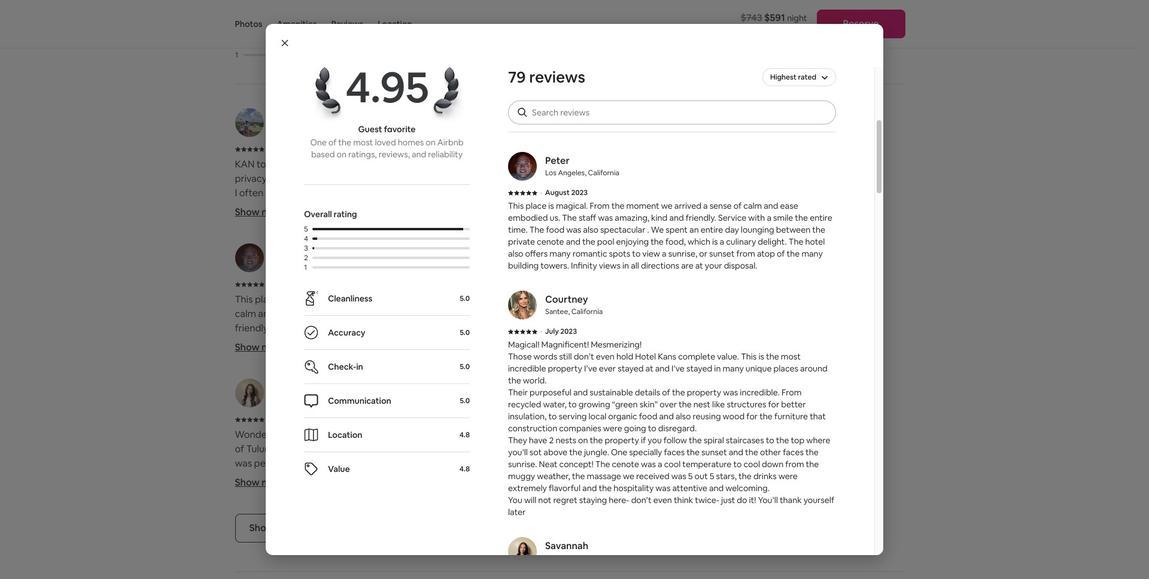 Task type: locate. For each thing, give the bounding box(es) containing it.
79 inside 4.95 dialog
[[508, 67, 526, 87]]

down inside list
[[575, 480, 600, 493]]

extremely inside list
[[702, 494, 747, 507]]

infinity inside 4.95 dialog
[[571, 260, 597, 271]]

0 vertical spatial smile
[[773, 213, 793, 223]]

it inside 4.95 dialog
[[508, 122, 514, 132]]

1 vertical spatial do
[[737, 495, 747, 506]]

each up the well
[[443, 273, 464, 285]]

0 vertical spatial courtney santee, california
[[612, 245, 679, 270]]

drinks
[[754, 471, 777, 482], [650, 494, 676, 507]]

city,
[[308, 394, 325, 405], [576, 554, 591, 563]]

smile
[[773, 213, 793, 223], [335, 322, 358, 335]]

it
[[508, 122, 514, 132], [575, 158, 581, 170]]

our down oasis. in the bottom of the page
[[305, 457, 319, 470]]

lake right savannah image
[[559, 554, 575, 563]]

one down the stay,
[[611, 447, 628, 458]]

1 horizontal spatial ever
[[749, 322, 769, 335]]

beauty
[[436, 158, 467, 170]]

us. down the cleanliness
[[347, 308, 359, 320]]

sustainable up the stay,
[[590, 387, 633, 398]]

1 vertical spatial out
[[695, 471, 708, 482]]

0 vertical spatial or
[[699, 248, 708, 259]]

wonderful, romantic jungle getaway. escape the busy streets of tulum into an oasis. everything was beautiful. small room was perfect for our romantic 3 day-stay. private cenote was incredible! perfect start to the day.
[[235, 429, 503, 484]]

1 horizontal spatial better
[[781, 399, 806, 410]]

ate
[[252, 273, 266, 285]]

1 horizontal spatial private
[[508, 236, 535, 247]]

show for wonderful, romantic jungle getaway. escape the busy streets of tulum into an oasis. everything was beautiful. small room was perfect for our romantic 3 day-stay. private cenote was incredible! perfect start to the day.
[[235, 476, 260, 489]]

perfect inside kan took our breath away with the incredible beauty and privacy in an environment that completely promotes serenity. i often caught myself just being in the moment and taking in the peacefulness. in the famous words of ram das, "be here now" is totally the vibe. the food was amazing and it was a treat to have room service at times, like a nice herbal tea before bedtime. we ate breakfast, lunch, and dinner at kan and each meal exceeded our expectations, full of flavor and well thought out pairings. the fresh juices, smoothies, and elixirs were perfect for between meals and sipping at the pool. we each had a massage and highly recommend a spa service. i do believe it is the best massage experience for myself to date - lots of emotional release and i woke up the next morning feeling lighter than i have in years. the staff and owner provided superb service and we felt very comfortable and welcomed. their dedication shows. we will return, no doubt!
[[427, 316, 461, 329]]

stay.
[[390, 457, 410, 470]]

santee,
[[612, 259, 641, 270], [545, 307, 570, 317]]

sustainable up sylvie huntington beach, california
[[668, 351, 718, 363]]

0 vertical spatial delight.
[[758, 236, 787, 247]]

spectacular inside list
[[235, 336, 287, 349]]

show more for wonderful, romantic jungle getaway. escape the busy streets of tulum into an oasis. everything was beautiful. small room was perfect for our romantic 3 day-stay. private cenote was incredible! perfect start to the day.
[[235, 476, 285, 489]]

1 horizontal spatial staying
[[656, 523, 688, 536]]

august right ate
[[272, 279, 301, 290]]

complete inside 4.95 dialog
[[678, 351, 715, 362]]

twice- inside list
[[789, 523, 817, 536]]

day
[[725, 224, 739, 235], [378, 336, 394, 349]]

for
[[463, 316, 476, 329], [435, 359, 448, 372], [677, 379, 690, 392], [733, 394, 746, 406], [768, 399, 780, 410], [747, 411, 758, 422], [290, 457, 302, 470]]

magical! magnificent! mesmerizing! those words still don't even hold hotel kans complete value. this is the most incredible property i've ever stayed at and i've stayed in many unique places around the world. their purposeful and sustainable details of the property was incredible. from recycled water, to growing "green skin" over the nest like structures for better insulation, to serving local organic food and also reusing wood for the furniture that construction companies were going to disregard. they have 2 nests on the property if you follow the spiral staircases to the top where you'll sot above the jungle. one specially faces the sunset and the other faces the sunrise. neat concept! the cenote was a cool temperature to cool down from the muggy weather, the massage we received was 5 out 5 stars, the drinks were extremely flavorful and the hospitality was attentive and welcoming. you will not regret staying here- don't even think twice- just do it! you'll thank yourself later
[[575, 293, 848, 550], [508, 339, 835, 518]]

hold
[[699, 308, 718, 320], [617, 351, 633, 362]]

serving up amazing! on the right of page
[[780, 379, 813, 392]]

if left bar at the right of page
[[727, 423, 733, 435]]

1 vertical spatial you
[[648, 435, 662, 446]]

room down totally
[[447, 244, 471, 257]]

this
[[508, 201, 524, 211], [235, 293, 253, 306], [575, 322, 593, 335], [741, 351, 757, 362]]

culinary
[[726, 236, 756, 247], [235, 365, 269, 378]]

0 horizontal spatial recycled
[[508, 399, 541, 410]]

other down bar at the right of page
[[725, 451, 749, 464]]

incredible!
[[235, 472, 281, 484]]

2 horizontal spatial their
[[575, 351, 598, 363]]

· 2 weeks ago
[[267, 144, 321, 155]]

nests inside list
[[629, 423, 653, 435]]

drinks down the gem!
[[650, 494, 676, 507]]

enjoying inside list
[[359, 351, 396, 363]]

list
[[230, 108, 910, 550]]

structures
[[630, 379, 675, 392], [727, 399, 767, 410]]

companies down beach,
[[633, 408, 682, 421]]

hospitality
[[614, 483, 654, 494], [575, 509, 621, 521]]

embodied down peter icon
[[508, 213, 548, 223]]

temperature down great stay, the staff was friendly and bar was amazing! definitely a hidden gem!
[[683, 459, 732, 470]]

1 vertical spatial drinks
[[650, 494, 676, 507]]

down down definitely
[[575, 480, 600, 493]]

0 horizontal spatial jungle.
[[584, 447, 609, 458]]

1 vertical spatial value.
[[717, 351, 739, 362]]

sylvie image
[[575, 379, 604, 408], [575, 379, 604, 408]]

of inside 'guest favorite one of the most loved homes on airbnb based on ratings, reviews, and reliability'
[[329, 137, 337, 148]]

0 horizontal spatial most
[[353, 137, 373, 148]]

· for sylvie
[[607, 415, 609, 426]]

expectations,
[[298, 287, 358, 300]]

savannah salt lake city, utah down best
[[272, 381, 346, 405]]

at
[[235, 259, 244, 271], [696, 260, 703, 271], [392, 273, 400, 285], [802, 322, 811, 335], [357, 330, 366, 343], [646, 363, 654, 374], [412, 394, 421, 406]]

0 vertical spatial spectacular
[[600, 224, 646, 235]]

better up amazing! on the right of page
[[781, 399, 806, 410]]

savannah image
[[235, 379, 264, 408], [235, 379, 264, 408], [508, 538, 537, 566]]

show more for kan took our breath away with the incredible beauty and privacy in an environment that completely promotes serenity.
[[235, 206, 285, 218]]

reserve button
[[817, 10, 905, 38]]

views inside list
[[302, 394, 326, 406]]

· for peter
[[541, 188, 542, 198]]

skin"
[[798, 365, 819, 378], [640, 399, 658, 410]]

1 vertical spatial wood
[[723, 411, 745, 422]]

hospitality inside list
[[575, 509, 621, 521]]

tea
[[349, 259, 364, 271]]

will inside 4.95 dialog
[[524, 495, 537, 506]]

if inside 4.95 dialog
[[641, 435, 646, 446]]

they right streets
[[508, 435, 527, 446]]

savannah image
[[508, 538, 537, 566]]

lounging inside list
[[396, 336, 434, 349]]

received
[[636, 471, 670, 482], [789, 480, 827, 493]]

places
[[675, 336, 703, 349], [774, 363, 799, 374]]

2
[[235, 41, 239, 50], [272, 144, 277, 155], [304, 253, 308, 263], [622, 423, 627, 435], [549, 435, 554, 446]]

1 vertical spatial magnificent!
[[541, 339, 589, 350]]

4.8 left $591 at the right top of page
[[731, 8, 746, 22]]

still inside 4.95 dialog
[[559, 351, 572, 362]]

think inside 4.95 dialog
[[674, 495, 693, 506]]

of
[[594, 122, 602, 132], [329, 137, 337, 148], [673, 158, 683, 170], [734, 201, 742, 211], [326, 215, 335, 228], [777, 248, 785, 259], [375, 287, 384, 300], [493, 293, 502, 306], [751, 351, 760, 363], [281, 373, 290, 386], [389, 379, 398, 392], [662, 387, 670, 398], [235, 443, 244, 455]]

recycled up sylvie huntington beach, california
[[648, 365, 685, 378]]

staff inside great stay, the staff was friendly and bar was amazing! definitely a hidden gem!
[[641, 429, 661, 441]]

1 vertical spatial sustainable
[[590, 387, 633, 398]]

owner
[[295, 402, 323, 415]]

2023 for savannah
[[290, 415, 309, 426]]

drinks down amazing! on the right of page
[[754, 471, 777, 482]]

$591
[[765, 11, 785, 24]]

top left friendly
[[649, 437, 665, 449]]

more up sylvie
[[602, 341, 625, 354]]

1 up breakfast,
[[304, 263, 307, 272]]

growing inside 4.95 dialog
[[579, 399, 610, 410]]

friendly. inside list
[[235, 322, 270, 335]]

1 vertical spatial water,
[[543, 399, 567, 410]]

show more for this place is magical. from the moment we arrived a sense of calm and ease embodied us. the staff was amazing, kind and friendly.  service with a smile the entire time.  the food was also spectacular . we spent an entire day lounging between the private cenote and the pool enjoying the food, which is a culinary delight.  the hotel also offers many romantic spots to view a sunrise, or sunset from atop of the many building towers. infinity views in all directions are at your disposal.
[[235, 341, 285, 354]]

where
[[807, 435, 831, 446], [667, 437, 695, 449]]

those
[[575, 308, 602, 320], [508, 351, 532, 362]]

massage
[[301, 345, 340, 357], [342, 359, 382, 372], [587, 471, 621, 482], [732, 480, 772, 493]]

2 vertical spatial · august 2023
[[267, 279, 322, 290]]

insulation, up bar at the right of page
[[723, 379, 767, 392]]

0 horizontal spatial unique
[[643, 336, 673, 349]]

doubt!
[[313, 445, 342, 458]]

their inside 4.95 dialog
[[508, 387, 528, 398]]

1 horizontal spatial atop
[[757, 248, 775, 259]]

magical!
[[575, 293, 611, 306], [508, 339, 540, 350]]

2023 for peter
[[571, 188, 588, 198]]

highest rated
[[770, 72, 817, 82]]

away
[[327, 158, 350, 170]]

private
[[412, 457, 442, 470]]

angeles, up breakfast,
[[287, 259, 320, 270]]

cenote
[[537, 236, 564, 247], [268, 351, 299, 363], [612, 459, 639, 470], [658, 466, 690, 478]]

thank
[[780, 495, 802, 506], [610, 537, 635, 550]]

1 horizontal spatial stars,
[[716, 471, 737, 482]]

1 horizontal spatial infinity
[[571, 260, 597, 271]]

serving up great
[[559, 411, 587, 422]]

1 vertical spatial courtney santee, california
[[545, 293, 603, 317]]

here- inside list
[[690, 523, 714, 536]]

specially down great
[[575, 451, 613, 464]]

organic up great
[[575, 394, 608, 406]]

it up peter icon
[[508, 122, 514, 132]]

nests left the stay,
[[556, 435, 577, 446]]

wood up friendly
[[706, 394, 731, 406]]

· august 2023 for courtney
[[541, 109, 588, 119]]

i
[[235, 187, 237, 199], [235, 359, 237, 372], [391, 373, 394, 386], [359, 388, 361, 400]]

reviews up loren image
[[529, 67, 585, 87]]

show for kan took our breath away with the incredible beauty and privacy in an environment that completely promotes serenity.
[[235, 206, 260, 218]]

staff inside kan took our breath away with the incredible beauty and privacy in an environment that completely promotes serenity. i often caught myself just being in the moment and taking in the peacefulness. in the famous words of ram das, "be here now" is totally the vibe. the food was amazing and it was a treat to have room service at times, like a nice herbal tea before bedtime. we ate breakfast, lunch, and dinner at kan and each meal exceeded our expectations, full of flavor and well thought out pairings. the fresh juices, smoothies, and elixirs were perfect for between meals and sipping at the pool. we each had a massage and highly recommend a spa service. i do believe it is the best massage experience for myself to date - lots of emotional release and i woke up the next morning feeling lighter than i have in years. the staff and owner provided superb service and we felt very comfortable and welcomed. their dedication shows. we will return, no doubt!
[[254, 402, 274, 415]]

perfect
[[283, 472, 315, 484]]

staff up 'comfortable'
[[254, 402, 274, 415]]

0 vertical spatial reviews
[[529, 67, 585, 87]]

were up friendly
[[684, 408, 706, 421]]

0 horizontal spatial one
[[310, 137, 327, 148]]

escape
[[398, 429, 430, 441]]

utah inside 4.95 dialog
[[592, 554, 608, 563]]

kan down bedtime.
[[403, 273, 422, 285]]

0 horizontal spatial organic
[[575, 394, 608, 406]]

you'll inside list
[[697, 437, 719, 449]]

service
[[473, 244, 504, 257], [399, 402, 431, 415]]

0 vertical spatial twice-
[[695, 495, 720, 506]]

bryan&vikki image
[[235, 108, 264, 137]]

0 horizontal spatial still
[[559, 351, 572, 362]]

0 horizontal spatial ease
[[277, 308, 297, 320]]

0 horizontal spatial embodied
[[300, 308, 345, 320]]

0 horizontal spatial pool
[[337, 351, 356, 363]]

1 horizontal spatial between
[[436, 336, 475, 349]]

0 vertical spatial pool
[[597, 236, 615, 247]]

nice
[[299, 259, 317, 271]]

were up pool.
[[403, 316, 425, 329]]

this place is magical. from the moment we arrived a sense of calm and ease embodied us. the staff was amazing, kind and friendly.  service with a smile the entire time.  the food was also spectacular . we spent an entire day lounging between the private cenote and the pool enjoying the food, which is a culinary delight.  the hotel also offers many romantic spots to view a sunrise, or sunset from atop of the many building towers. infinity views in all directions are at your disposal. inside list
[[235, 293, 508, 406]]

show more button for kan took our breath away with the incredible beauty and privacy in an environment that completely promotes serenity.
[[235, 205, 285, 220]]

0 horizontal spatial hotel
[[635, 351, 656, 362]]

think
[[674, 495, 693, 506], [764, 523, 787, 536]]

spectacular inside 4.95 dialog
[[600, 224, 646, 235]]

moment inside kan took our breath away with the incredible beauty and privacy in an environment that completely promotes serenity. i often caught myself just being in the moment and taking in the peacefulness. in the famous words of ram das, "be here now" is totally the vibe. the food was amazing and it was a treat to have room service at times, like a nice herbal tea before bedtime. we ate breakfast, lunch, and dinner at kan and each meal exceeded our expectations, full of flavor and well thought out pairings. the fresh juices, smoothies, and elixirs were perfect for between meals and sipping at the pool. we each had a massage and highly recommend a spa service. i do believe it is the best massage experience for myself to date - lots of emotional release and i woke up the next morning feeling lighter than i have in years. the staff and owner provided superb service and we felt very comfortable and welcomed. their dedication shows. we will return, no doubt!
[[402, 187, 439, 199]]

0 horizontal spatial temperature
[[683, 459, 732, 470]]

lake down emotional
[[288, 394, 306, 405]]

0 vertical spatial amazing
[[544, 122, 576, 132]]

companies inside 4.95 dialog
[[559, 423, 602, 434]]

jungle. inside list
[[783, 437, 812, 449]]

1 vertical spatial atop
[[366, 379, 387, 392]]

just inside kan took our breath away with the incredible beauty and privacy in an environment that completely promotes serenity. i often caught myself just being in the moment and taking in the peacefulness. in the famous words of ram das, "be here now" is totally the vibe. the food was amazing and it was a treat to have room service at times, like a nice herbal tea before bedtime. we ate breakfast, lunch, and dinner at kan and each meal exceeded our expectations, full of flavor and well thought out pairings. the fresh juices, smoothies, and elixirs were perfect for between meals and sipping at the pool. we each had a massage and highly recommend a spa service. i do believe it is the best massage experience for myself to date - lots of emotional release and i woke up the next morning feeling lighter than i have in years. the staff and owner provided superb service and we felt very comfortable and welcomed. their dedication shows. we will return, no doubt!
[[330, 187, 346, 199]]

it!
[[749, 495, 756, 506], [575, 537, 583, 550]]

kan up the privacy
[[235, 158, 255, 170]]

.
[[647, 224, 649, 235], [289, 336, 291, 349]]

· july 2023 inside 4.95 dialog
[[541, 327, 577, 336]]

to
[[413, 244, 422, 257], [632, 248, 641, 259], [481, 359, 491, 372], [492, 365, 502, 378], [717, 365, 726, 378], [769, 379, 778, 392], [569, 399, 577, 410], [735, 408, 744, 421], [549, 411, 557, 422], [648, 423, 657, 434], [766, 435, 774, 446], [621, 437, 630, 449], [734, 459, 742, 470], [797, 466, 807, 478], [341, 472, 350, 484]]

magical! magnificent! mesmerizing! those words still don't even hold hotel kans complete value. this is the most incredible property i've ever stayed at and i've stayed in many unique places around the world. their purposeful and sustainable details of the property was incredible. from recycled water, to growing "green skin" over the nest like structures for better insulation, to serving local organic food and also reusing wood for the furniture that construction companies were going to disregard. they have 2 nests on the property if you follow the spiral staircases to the top where you'll sot above the jungle. one specially faces the sunset and the other faces the sunrise. neat concept! the cenote was a cool temperature to cool down from the muggy weather, the massage we received was 5 out 5 stars, the drinks were extremely flavorful and the hospitality was attentive and welcoming. you will not regret staying here- don't even think twice- just do it! you'll thank yourself later inside 4.95 dialog
[[508, 339, 835, 518]]

1 horizontal spatial sot
[[721, 437, 735, 449]]

0 horizontal spatial sunrise,
[[265, 379, 298, 392]]

construction right streets
[[508, 423, 557, 434]]

courtney image
[[575, 244, 604, 272], [575, 244, 604, 272], [508, 291, 537, 320], [508, 291, 537, 320]]

on up the gem!
[[655, 423, 666, 435]]

regret inside 4.95 dialog
[[553, 495, 578, 506]]

0 horizontal spatial stars,
[[607, 494, 631, 507]]

arrived inside 4.95 dialog
[[675, 201, 702, 211]]

savannah up "owner"
[[272, 381, 315, 393]]

2 up took
[[272, 144, 277, 155]]

our down breakfast,
[[281, 287, 296, 300]]

top inside 4.95 dialog
[[791, 435, 805, 446]]

disposal. inside 4.95 dialog
[[724, 260, 758, 271]]

stars, down definitely
[[607, 494, 631, 507]]

july for courtney
[[545, 327, 559, 336]]

comfortable
[[235, 417, 290, 429]]

us. inside list
[[347, 308, 359, 320]]

· for courtney
[[541, 327, 542, 336]]

bryan&vikki
[[272, 110, 326, 123]]

city, inside list
[[308, 394, 325, 405]]

nest inside list
[[592, 379, 611, 392]]

magical. down peter los angeles, california
[[556, 201, 588, 211]]

you'll right cenote
[[508, 447, 528, 458]]

kind
[[611, 122, 627, 132], [692, 158, 711, 170], [651, 213, 668, 223], [463, 308, 482, 320]]

0 vertical spatial construction
[[575, 408, 631, 421]]

atop
[[757, 248, 775, 259], [366, 379, 387, 392]]

private inside 4.95 dialog
[[508, 236, 535, 247]]

0 vertical spatial do
[[239, 359, 251, 372]]

ease inside list
[[277, 308, 297, 320]]

later inside list
[[675, 537, 695, 550]]

0 horizontal spatial towers.
[[235, 394, 268, 406]]

ratings,
[[348, 149, 377, 160]]

just inside 4.95 dialog
[[721, 495, 735, 506]]

attentive inside 4.95 dialog
[[673, 483, 708, 494]]

1 horizontal spatial pool
[[597, 236, 615, 247]]

0 vertical spatial world.
[[755, 336, 783, 349]]

purposeful
[[600, 351, 647, 363], [530, 387, 572, 398]]

photos
[[235, 19, 262, 29]]

believe
[[253, 359, 285, 372]]

drinks inside list
[[650, 494, 676, 507]]

flavorful inside 4.95 dialog
[[549, 483, 581, 494]]

also
[[583, 224, 599, 235], [508, 248, 524, 259], [490, 322, 508, 335], [350, 365, 368, 378], [652, 394, 669, 406], [676, 411, 691, 422]]

los down peter
[[545, 168, 557, 178]]

where inside 4.95 dialog
[[807, 435, 831, 446]]

here- inside 4.95 dialog
[[609, 495, 630, 506]]

insulation, right very
[[508, 411, 547, 422]]

temperature down bar at the right of page
[[739, 466, 795, 478]]

0 vertical spatial city,
[[308, 394, 325, 405]]

do inside kan took our breath away with the incredible beauty and privacy in an environment that completely promotes serenity. i often caught myself just being in the moment and taking in the peacefulness. in the famous words of ram das, "be here now" is totally the vibe. the food was amazing and it was a treat to have room service at times, like a nice herbal tea before bedtime. we ate breakfast, lunch, and dinner at kan and each meal exceeded our expectations, full of flavor and well thought out pairings. the fresh juices, smoothies, and elixirs were perfect for between meals and sipping at the pool. we each had a massage and highly recommend a spa service. i do believe it is the best massage experience for myself to date - lots of emotional release and i woke up the next morning feeling lighter than i have in years. the staff and owner provided superb service and we felt very comfortable and welcomed. their dedication shows. we will return, no doubt!
[[239, 359, 251, 372]]

the
[[338, 137, 351, 148], [373, 158, 388, 170], [385, 187, 400, 199], [612, 201, 625, 211], [235, 201, 250, 214], [795, 213, 808, 223], [245, 215, 260, 228], [482, 215, 497, 228], [813, 224, 826, 235], [582, 236, 596, 247], [651, 236, 664, 247], [787, 248, 800, 259], [353, 293, 368, 306], [360, 322, 375, 335], [604, 322, 619, 335], [368, 330, 383, 343], [477, 336, 492, 349], [738, 336, 753, 349], [320, 351, 335, 363], [398, 351, 413, 363], [762, 351, 777, 363], [766, 351, 779, 362], [303, 359, 318, 372], [435, 373, 450, 386], [508, 375, 521, 386], [400, 379, 415, 392], [575, 379, 590, 392], [672, 387, 685, 398], [748, 394, 763, 406], [679, 399, 692, 410], [760, 411, 773, 422], [668, 423, 683, 435], [782, 423, 796, 435], [432, 429, 447, 441], [624, 429, 639, 441], [590, 435, 603, 446], [689, 435, 702, 446], [776, 435, 789, 446], [632, 437, 647, 449], [766, 437, 781, 449], [569, 447, 582, 458], [687, 447, 700, 458], [745, 447, 758, 458], [806, 447, 819, 458], [641, 451, 656, 464], [708, 451, 722, 464], [777, 451, 792, 464], [806, 459, 819, 470], [572, 471, 585, 482], [739, 471, 752, 482], [352, 472, 367, 484], [625, 480, 640, 493], [715, 480, 730, 493], [599, 483, 612, 494], [633, 494, 648, 507], [806, 494, 821, 507]]

sot inside list
[[721, 437, 735, 449]]

loren
[[545, 75, 571, 88], [612, 110, 638, 123]]

for inside wonderful, romantic jungle getaway. escape the busy streets of tulum into an oasis. everything was beautiful. small room was perfect for our romantic 3 day-stay. private cenote was incredible! perfect start to the day.
[[290, 457, 302, 470]]

skin" inside 4.95 dialog
[[640, 399, 658, 410]]

0 horizontal spatial later
[[508, 507, 526, 518]]

cool
[[664, 459, 681, 470], [744, 459, 760, 470], [718, 466, 737, 478], [809, 466, 828, 478]]

1 vertical spatial service
[[272, 322, 304, 335]]

stars,
[[716, 471, 737, 482], [607, 494, 631, 507]]

peter image
[[508, 152, 537, 181]]

like up huntington
[[613, 379, 628, 392]]

1 horizontal spatial sustainable
[[668, 351, 718, 363]]

1 horizontal spatial yourself
[[804, 495, 835, 506]]

0 horizontal spatial sunrise.
[[508, 459, 537, 470]]

1 horizontal spatial concept!
[[598, 466, 637, 478]]

0 vertical spatial words
[[297, 215, 324, 228]]

huntington
[[612, 394, 656, 405]]

1 vertical spatial courtney
[[545, 293, 588, 306]]

staircases left hidden
[[575, 437, 619, 449]]

0 horizontal spatial courtney santee, california
[[545, 293, 603, 317]]

massage inside 4.95 dialog
[[587, 471, 621, 482]]

you right the stay,
[[648, 435, 662, 446]]

later inside 4.95 dialog
[[508, 507, 526, 518]]

0 horizontal spatial sense
[[465, 293, 491, 306]]

structures up beach,
[[630, 379, 675, 392]]

july for sylvie
[[612, 415, 628, 426]]

1 horizontal spatial "green
[[766, 365, 796, 378]]

it
[[354, 244, 360, 257], [287, 359, 293, 372]]

organic inside list
[[575, 394, 608, 406]]

1 vertical spatial salt
[[545, 554, 558, 563]]

structures inside 4.95 dialog
[[727, 399, 767, 410]]

you inside list
[[735, 423, 751, 435]]

show more down often
[[235, 206, 285, 218]]

magical! magnificent! mesmerizing! those words still don't even hold hotel kans complete value. this is the most incredible property i've ever stayed at and i've stayed in many unique places around the world. their purposeful and sustainable details of the property was incredible. from recycled water, to growing "green skin" over the nest like structures for better insulation, to serving local organic food and also reusing wood for the furniture that construction companies were going to disregard. they have 2 nests on the property if you follow the spiral staircases to the top where you'll sot above the jungle. one specially faces the sunset and the other faces the sunrise. neat concept! the cenote was a cool temperature to cool down from the muggy weather, the massage we received was 5 out 5 stars, the drinks were extremely flavorful and the hospitality was attentive and welcoming. you will not regret staying here- don't even think twice- just do it! you'll thank yourself later inside list
[[575, 293, 848, 550]]

was
[[516, 122, 531, 132], [583, 158, 600, 170], [598, 213, 613, 223], [566, 224, 581, 235], [277, 244, 294, 257], [362, 244, 380, 257], [402, 308, 420, 320], [471, 322, 488, 335], [821, 351, 838, 363], [723, 387, 738, 398], [663, 429, 681, 441], [754, 429, 771, 441], [383, 443, 400, 455], [235, 457, 252, 470], [479, 457, 496, 470], [641, 459, 656, 470], [692, 466, 709, 478], [672, 471, 687, 482], [829, 480, 846, 493], [656, 483, 671, 494], [623, 509, 640, 521]]

perfect down the well
[[427, 316, 461, 329]]

3 inside wonderful, romantic jungle getaway. escape the busy streets of tulum into an oasis. everything was beautiful. small room was perfect for our romantic 3 day-stay. private cenote was incredible! perfect start to the day.
[[363, 457, 368, 470]]

1 horizontal spatial follow
[[753, 423, 780, 435]]

most inside list
[[621, 322, 643, 335]]

more down return,
[[262, 476, 285, 489]]

our down the weeks
[[279, 158, 294, 170]]

· august 2023 for savannah
[[267, 279, 322, 290]]

show for magical! magnificent! mesmerizing!
[[575, 341, 600, 354]]

show more button down often
[[235, 205, 285, 220]]

out down great stay, the staff was friendly and bar was amazing! definitely a hidden gem!
[[695, 471, 708, 482]]

0 vertical spatial incredible.
[[575, 365, 621, 378]]

amazing down "emmaus," on the right
[[615, 158, 653, 170]]

1 horizontal spatial their
[[508, 387, 528, 398]]

1 vertical spatial world.
[[523, 375, 547, 386]]

1 vertical spatial just
[[721, 495, 735, 506]]

local inside list
[[815, 379, 835, 392]]

highest
[[770, 72, 797, 82]]

most
[[353, 137, 373, 148], [621, 322, 643, 335], [781, 351, 801, 362]]

2 horizontal spatial july
[[612, 415, 628, 426]]

now"
[[419, 215, 442, 228]]

towers. inside list
[[235, 394, 268, 406]]

furniture inside list
[[765, 394, 803, 406]]

up
[[421, 373, 433, 386]]

it was an amazing one of a kind place inside 4.95 dialog
[[508, 122, 650, 132]]

follow right hidden
[[664, 435, 687, 446]]

going
[[708, 408, 733, 421], [624, 423, 646, 434]]

jungle. down great
[[584, 447, 609, 458]]

4.8 down small
[[460, 465, 470, 474]]

loren image
[[508, 73, 537, 102], [508, 73, 537, 102], [575, 108, 604, 137]]

0 vertical spatial with
[[352, 158, 371, 170]]

like up breakfast,
[[275, 259, 290, 271]]

ram
[[337, 215, 357, 228]]

0 vertical spatial those
[[575, 308, 602, 320]]

$743
[[741, 11, 762, 24]]

1 vertical spatial 79
[[288, 522, 299, 534]]

day inside list
[[378, 336, 394, 349]]

show more down tulum
[[235, 476, 285, 489]]

1 horizontal spatial like
[[613, 379, 628, 392]]

spent inside list
[[310, 336, 335, 349]]

hotel inside 4.95 dialog
[[805, 236, 825, 247]]

myself down environment
[[299, 187, 328, 199]]

welcoming. inside 4.95 dialog
[[726, 483, 770, 494]]

0 vertical spatial private
[[508, 236, 535, 247]]

from
[[590, 201, 610, 211], [328, 293, 351, 306], [623, 365, 645, 378], [782, 387, 802, 398]]

1 horizontal spatial going
[[708, 408, 733, 421]]

spent inside 4.95 dialog
[[666, 224, 688, 235]]

recycled right very
[[508, 399, 541, 410]]

1 vertical spatial thank
[[610, 537, 635, 550]]

show more button up sylvie
[[575, 341, 625, 355]]

1 horizontal spatial incredible
[[508, 363, 546, 374]]

stars, down bar at the right of page
[[716, 471, 737, 482]]

0 vertical spatial nests
[[629, 423, 653, 435]]

perfect down tulum
[[254, 457, 288, 470]]

disregard. up the gem!
[[658, 423, 697, 434]]

better up friendly
[[692, 379, 721, 392]]

reviews down the start
[[301, 522, 335, 534]]

· august 2023 down peter los angeles, california
[[541, 188, 588, 198]]

one down the pennsylvania
[[655, 158, 671, 170]]

you right friendly
[[735, 423, 751, 435]]

loved
[[375, 137, 396, 148]]

2023 for courtney
[[561, 327, 577, 336]]

amazing
[[544, 122, 576, 132], [615, 158, 653, 170], [296, 244, 333, 257]]

0 vertical spatial food,
[[666, 236, 686, 247]]

going up friendly
[[708, 408, 733, 421]]

top
[[791, 435, 805, 446], [649, 437, 665, 449]]

on right based
[[337, 149, 347, 160]]

·
[[541, 109, 542, 119], [267, 144, 269, 155], [541, 188, 542, 198], [267, 279, 269, 290], [541, 327, 542, 336], [267, 415, 269, 426], [607, 415, 609, 426]]

1 vertical spatial city,
[[576, 554, 591, 563]]

specially right definitely
[[629, 447, 662, 458]]

california
[[588, 168, 620, 178], [322, 259, 359, 270], [643, 259, 679, 270], [572, 307, 603, 317], [685, 394, 722, 405]]

0 vertical spatial lounging
[[741, 224, 774, 235]]

savannah right savannah image
[[545, 540, 589, 553]]

show for this place is magical. from the moment we arrived a sense of calm and ease embodied us. the staff was amazing, kind and friendly.  service with a smile the entire time.  the food was also spectacular . we spent an entire day lounging between the private cenote and the pool enjoying the food, which is a culinary delight.  the hotel also offers many romantic spots to view a sunrise, or sunset from atop of the many building towers. infinity views in all directions are at your disposal.
[[235, 341, 260, 354]]

reusing
[[672, 394, 704, 406], [693, 411, 721, 422]]

out inside kan took our breath away with the incredible beauty and privacy in an environment that completely promotes serenity. i often caught myself just being in the moment and taking in the peacefulness. in the famous words of ram das, "be here now" is totally the vibe. the food was amazing and it was a treat to have room service at times, like a nice herbal tea before bedtime. we ate breakfast, lunch, and dinner at kan and each meal exceeded our expectations, full of flavor and well thought out pairings. the fresh juices, smoothies, and elixirs were perfect for between meals and sipping at the pool. we each had a massage and highly recommend a spa service. i do believe it is the best massage experience for myself to date - lots of emotional release and i woke up the next morning feeling lighter than i have in years. the staff and owner provided superb service and we felt very comfortable and welcomed. their dedication shows. we will return, no doubt!
[[489, 287, 504, 300]]

nest up friendly
[[694, 399, 711, 410]]

have inside 4.95 dialog
[[529, 435, 547, 446]]

recycled
[[648, 365, 685, 378], [508, 399, 541, 410]]

beach,
[[658, 394, 683, 405]]

peacefulness.
[[252, 201, 313, 214]]

spots inside 4.95 dialog
[[609, 248, 631, 259]]

1 vertical spatial not
[[609, 523, 624, 536]]

food inside kan took our breath away with the incredible beauty and privacy in an environment that completely promotes serenity. i often caught myself just being in the moment and taking in the peacefulness. in the famous words of ram das, "be here now" is totally the vibe. the food was amazing and it was a treat to have room service at times, like a nice herbal tea before bedtime. we ate breakfast, lunch, and dinner at kan and each meal exceeded our expectations, full of flavor and well thought out pairings. the fresh juices, smoothies, and elixirs were perfect for between meals and sipping at the pool. we each had a massage and highly recommend a spa service. i do believe it is the best massage experience for myself to date - lots of emotional release and i woke up the next morning feeling lighter than i have in years. the staff and owner provided superb service and we felt very comfortable and welcomed. their dedication shows. we will return, no doubt!
[[254, 244, 275, 257]]

amazing up peter
[[544, 122, 576, 132]]

day.
[[369, 472, 387, 484]]

peter image
[[508, 152, 537, 181], [235, 244, 264, 272], [235, 244, 264, 272]]

entire
[[810, 213, 833, 223], [701, 224, 723, 235], [377, 322, 403, 335], [350, 336, 376, 349]]

1 horizontal spatial sense
[[710, 201, 732, 211]]

do
[[239, 359, 251, 372], [737, 495, 747, 506], [837, 523, 848, 536]]

show more button for magical! magnificent! mesmerizing!
[[575, 341, 625, 355]]

it was an amazing one of a kind place down the pennsylvania
[[575, 158, 737, 170]]

atop inside 4.95 dialog
[[757, 248, 775, 259]]

still
[[633, 308, 648, 320], [559, 351, 572, 362]]

provided
[[325, 402, 364, 415]]

flavorful
[[549, 483, 581, 494], [749, 494, 785, 507]]

that inside 4.95 dialog
[[810, 411, 826, 422]]

loren for loren
[[545, 75, 571, 88]]

service down years.
[[399, 402, 431, 415]]

0 vertical spatial think
[[674, 495, 693, 506]]

you'll left bar at the right of page
[[697, 437, 719, 449]]

world. inside 4.95 dialog
[[523, 375, 547, 386]]

1 horizontal spatial growing
[[728, 365, 764, 378]]

culinary inside 4.95 dialog
[[726, 236, 756, 247]]

courtney santee, california inside 4.95 dialog
[[545, 293, 603, 317]]

savannah inside 4.95 dialog
[[545, 540, 589, 553]]

savannah salt lake city, utah inside 4.95 dialog
[[545, 540, 608, 563]]

kan
[[235, 158, 255, 170], [403, 273, 422, 285]]

embodied down expectations,
[[300, 308, 345, 320]]

2 horizontal spatial one
[[814, 437, 833, 449]]

the inside great stay, the staff was friendly and bar was amazing! definitely a hidden gem!
[[624, 429, 639, 441]]

going up hidden
[[624, 423, 646, 434]]

0 vertical spatial ever
[[749, 322, 769, 335]]

magical. down breakfast,
[[290, 293, 326, 306]]

massage up release
[[342, 359, 382, 372]]

1 horizontal spatial top
[[791, 435, 805, 446]]



Task type: describe. For each thing, give the bounding box(es) containing it.
on left the stay,
[[578, 435, 588, 446]]

concept! inside list
[[598, 466, 637, 478]]

your inside 4.95 dialog
[[705, 260, 722, 271]]

savannah inside list
[[272, 381, 315, 393]]

organic inside 4.95 dialog
[[608, 411, 637, 422]]

cenote
[[444, 457, 477, 470]]

1 horizontal spatial service
[[473, 244, 504, 257]]

had
[[275, 345, 292, 357]]

0 vertical spatial value.
[[814, 308, 839, 320]]

0 horizontal spatial hotel
[[325, 365, 348, 378]]

0 horizontal spatial structures
[[630, 379, 675, 392]]

lounging inside 4.95 dialog
[[741, 224, 774, 235]]

1 horizontal spatial each
[[443, 273, 464, 285]]

rating
[[334, 209, 357, 220]]

faces down bar at the right of page
[[751, 451, 775, 464]]

service inside 4.95 dialog
[[718, 213, 747, 223]]

1 vertical spatial amazing,
[[422, 308, 461, 320]]

sipping
[[323, 330, 355, 343]]

from up sylvie
[[623, 365, 645, 378]]

loren for loren emmaus, pennsylvania
[[612, 110, 638, 123]]

purposeful inside list
[[600, 351, 647, 363]]

faces down the stay,
[[615, 451, 639, 464]]

2 horizontal spatial do
[[837, 523, 848, 536]]

places inside 4.95 dialog
[[774, 363, 799, 374]]

0 vertical spatial it
[[354, 244, 360, 257]]

vibe.
[[235, 230, 256, 242]]

0 horizontal spatial offers
[[370, 365, 395, 378]]

herbal
[[319, 259, 347, 271]]

0 vertical spatial "green
[[766, 365, 796, 378]]

were down the gem!
[[678, 494, 700, 507]]

our inside wonderful, romantic jungle getaway. escape the busy streets of tulum into an oasis. everything was beautiful. small room was perfect for our romantic 3 day-stay. private cenote was incredible! perfect start to the day.
[[305, 457, 319, 470]]

gem!
[[659, 443, 682, 455]]

1 horizontal spatial complete
[[769, 308, 812, 320]]

sylvie huntington beach, california
[[612, 381, 722, 405]]

insulation, inside 4.95 dialog
[[508, 411, 547, 422]]

than
[[337, 388, 357, 400]]

recommend
[[389, 345, 444, 357]]

2 up breakfast,
[[304, 253, 308, 263]]

incredible inside kan took our breath away with the incredible beauty and privacy in an environment that completely promotes serenity. i often caught myself just being in the moment and taking in the peacefulness. in the famous words of ram das, "be here now" is totally the vibe. the food was amazing and it was a treat to have room service at times, like a nice herbal tea before bedtime. we ate breakfast, lunch, and dinner at kan and each meal exceeded our expectations, full of flavor and well thought out pairings. the fresh juices, smoothies, and elixirs were perfect for between meals and sipping at the pool. we each had a massage and highly recommend a spa service. i do believe it is the best massage experience for myself to date - lots of emotional release and i woke up the next morning feeling lighter than i have in years. the staff and owner provided superb service and we felt very comfortable and welcomed. their dedication shows. we will return, no doubt!
[[390, 158, 434, 170]]

"be
[[380, 215, 395, 228]]

welcomed.
[[311, 417, 359, 429]]

embodied inside list
[[300, 308, 345, 320]]

1 vertical spatial it was an amazing one of a kind place
[[575, 158, 737, 170]]

staying inside 4.95 dialog
[[579, 495, 607, 506]]

based
[[311, 149, 335, 160]]

indiana
[[313, 124, 340, 135]]

1 horizontal spatial world.
[[755, 336, 783, 349]]

promotes
[[422, 172, 465, 185]]

2 horizontal spatial will
[[593, 523, 607, 536]]

california inside sylvie huntington beach, california
[[685, 394, 722, 405]]

2 horizontal spatial incredible
[[645, 322, 689, 335]]

attentive inside list
[[642, 509, 682, 521]]

to inside wonderful, romantic jungle getaway. escape the busy streets of tulum into an oasis. everything was beautiful. small room was perfect for our romantic 3 day-stay. private cenote was incredible! perfect start to the day.
[[341, 472, 350, 484]]

growing inside list
[[728, 365, 764, 378]]

meals
[[276, 330, 302, 343]]

1 vertical spatial staying
[[656, 523, 688, 536]]

staircases inside list
[[575, 437, 619, 449]]

0 horizontal spatial it
[[287, 359, 293, 372]]

1 horizontal spatial you
[[575, 523, 591, 536]]

romantic inside 4.95 dialog
[[573, 248, 607, 259]]

over inside list
[[821, 365, 840, 378]]

ease inside 4.95 dialog
[[780, 201, 798, 211]]

more for this place is magical. from the moment we arrived a sense of calm and ease embodied us. the staff was amazing, kind and friendly.  service with a smile the entire time.  the food was also spectacular . we spent an entire day lounging between the private cenote and the pool enjoying the food, which is a culinary delight.  the hotel also offers many romantic spots to view a sunrise, or sunset from atop of the many building towers. infinity views in all directions are at your disposal.
[[262, 341, 285, 354]]

well
[[432, 287, 449, 300]]

lafayette,
[[272, 124, 311, 135]]

that inside kan took our breath away with the incredible beauty and privacy in an environment that completely promotes serenity. i often caught myself just being in the moment and taking in the peacefulness. in the famous words of ram das, "be here now" is totally the vibe. the food was amazing and it was a treat to have room service at times, like a nice herbal tea before bedtime. we ate breakfast, lunch, and dinner at kan and each meal exceeded our expectations, full of flavor and well thought out pairings. the fresh juices, smoothies, and elixirs were perfect for between meals and sipping at the pool. we each had a massage and highly recommend a spa service. i do believe it is the best massage experience for myself to date - lots of emotional release and i woke up the next morning feeling lighter than i have in years. the staff and owner provided superb service and we felt very comfortable and welcomed. their dedication shows. we will return, no doubt!
[[349, 172, 368, 185]]

0 horizontal spatial food,
[[415, 351, 438, 363]]

4.8 up small
[[460, 430, 470, 440]]

79 inside button
[[288, 522, 299, 534]]

sustainable inside list
[[668, 351, 718, 363]]

1 horizontal spatial skin"
[[798, 365, 819, 378]]

1 horizontal spatial think
[[764, 523, 787, 536]]

1 vertical spatial angeles,
[[287, 259, 320, 270]]

totally
[[453, 215, 480, 228]]

delight. inside 4.95 dialog
[[758, 236, 787, 247]]

0 horizontal spatial incredible.
[[575, 365, 621, 378]]

jungle
[[328, 429, 354, 441]]

the inside 'guest favorite one of the most loved homes on airbnb based on ratings, reviews, and reliability'
[[338, 137, 351, 148]]

2 vertical spatial most
[[781, 351, 801, 362]]

neat inside 4.95 dialog
[[539, 459, 558, 470]]

1 horizontal spatial out
[[582, 494, 597, 507]]

2 vertical spatial moment
[[370, 293, 408, 306]]

start
[[317, 472, 339, 484]]

2023 for sylvie
[[630, 415, 649, 426]]

1 vertical spatial august
[[545, 188, 570, 198]]

1 vertical spatial it
[[575, 158, 581, 170]]

bedtime.
[[397, 259, 437, 271]]

0 horizontal spatial kan
[[235, 158, 255, 170]]

have up 'superb'
[[363, 388, 384, 400]]

more for kan took our breath away with the incredible beauty and privacy in an environment that completely promotes serenity.
[[262, 206, 285, 218]]

4.8 left "reserve"
[[826, 8, 841, 22]]

0 vertical spatial better
[[692, 379, 721, 392]]

tulum
[[246, 443, 273, 455]]

furniture inside 4.95 dialog
[[775, 411, 808, 422]]

magnificent! inside list
[[613, 293, 667, 306]]

0 horizontal spatial it!
[[575, 537, 583, 550]]

0 horizontal spatial 4
[[235, 21, 239, 31]]

from down lunch,
[[328, 293, 351, 306]]

purposeful inside 4.95 dialog
[[530, 387, 572, 398]]

0 horizontal spatial spots
[[465, 365, 490, 378]]

times,
[[246, 259, 273, 271]]

· july 2023 for sylvie
[[607, 415, 649, 426]]

jungle. inside 4.95 dialog
[[584, 447, 609, 458]]

1 vertical spatial directions
[[350, 394, 394, 406]]

water, inside 4.95 dialog
[[543, 399, 567, 410]]

0 vertical spatial our
[[279, 158, 294, 170]]

2 vertical spatial with
[[307, 322, 326, 335]]

reusing inside 4.95 dialog
[[693, 411, 721, 422]]

show more button for this place is magical. from the moment we arrived a sense of calm and ease embodied us. the staff was amazing, kind and friendly.  service with a smile the entire time.  the food was also spectacular . we spent an entire day lounging between the private cenote and the pool enjoying the food, which is a culinary delight.  the hotel also offers many romantic spots to view a sunrise, or sunset from atop of the many building towers. infinity views in all directions are at your disposal.
[[235, 341, 285, 355]]

0 horizontal spatial atop
[[366, 379, 387, 392]]

with inside 4.95 dialog
[[749, 213, 765, 223]]

highest rated button
[[763, 67, 836, 87]]

list containing bryan&vikki
[[230, 108, 910, 550]]

from down peter los angeles, california
[[590, 201, 610, 211]]

peter
[[545, 154, 570, 167]]

1 horizontal spatial one
[[611, 447, 628, 458]]

check-
[[328, 362, 356, 372]]

great stay, the staff was friendly and bar was amazing! definitely a hidden gem!
[[575, 429, 812, 455]]

more for magical! magnificent! mesmerizing!
[[602, 341, 625, 354]]

breath
[[296, 158, 325, 170]]

loren emmaus, pennsylvania
[[612, 110, 698, 135]]

nest inside 4.95 dialog
[[694, 399, 711, 410]]

you'll inside 4.95 dialog
[[508, 447, 528, 458]]

hidden
[[627, 443, 657, 455]]

1 vertical spatial smile
[[335, 322, 358, 335]]

infinity inside list
[[270, 394, 300, 406]]

reviews
[[331, 19, 364, 29]]

often
[[239, 187, 264, 199]]

calm inside 4.95 dialog
[[744, 201, 762, 211]]

$743 $591 night
[[741, 11, 807, 24]]

faces down friendly
[[664, 447, 685, 458]]

lots
[[263, 373, 279, 386]]

overall
[[304, 209, 332, 220]]

on up reliability
[[426, 137, 436, 148]]

temperature inside 4.95 dialog
[[683, 459, 732, 470]]

0 vertical spatial around
[[705, 336, 736, 349]]

overall rating
[[304, 209, 357, 220]]

1 horizontal spatial sunrise.
[[794, 451, 827, 464]]

were right great
[[603, 423, 623, 434]]

loren image
[[575, 108, 604, 137]]

i right than
[[359, 388, 361, 400]]

room inside kan took our breath away with the incredible beauty and privacy in an environment that completely promotes serenity. i often caught myself just being in the moment and taking in the peacefulness. in the famous words of ram das, "be here now" is totally the vibe. the food was amazing and it was a treat to have room service at times, like a nice herbal tea before bedtime. we ate breakfast, lunch, and dinner at kan and each meal exceeded our expectations, full of flavor and well thought out pairings. the fresh juices, smoothies, and elixirs were perfect for between meals and sipping at the pool. we each had a massage and highly recommend a spa service. i do believe it is the best massage experience for myself to date - lots of emotional release and i woke up the next morning feeling lighter than i have in years. the staff and owner provided superb service and we felt very comfortable and welcomed. their dedication shows. we will return, no doubt!
[[447, 244, 471, 257]]

from up amazing! on the right of page
[[782, 387, 802, 398]]

show more for magical! magnificent! mesmerizing!
[[575, 341, 625, 354]]

other inside 4.95 dialog
[[760, 447, 781, 458]]

bar
[[737, 429, 752, 441]]

disregard. inside 4.95 dialog
[[658, 423, 697, 434]]

Search reviews, Press 'Enter' to search text field
[[532, 107, 824, 119]]

felt
[[467, 402, 482, 415]]

highly
[[361, 345, 387, 357]]

massage down bar at the right of page
[[732, 480, 772, 493]]

1 horizontal spatial santee,
[[612, 259, 641, 270]]

i left often
[[235, 187, 237, 199]]

sylvie
[[612, 381, 638, 393]]

you inside 4.95 dialog
[[648, 435, 662, 446]]

woke
[[396, 373, 419, 386]]

4.95 dialog
[[266, 24, 884, 580]]

serenity.
[[467, 172, 504, 185]]

0 vertical spatial location
[[378, 19, 412, 29]]

1 vertical spatial your
[[423, 394, 442, 406]]

reliability
[[428, 149, 463, 160]]

· july 2023 for courtney
[[541, 327, 577, 336]]

2 down the photos on the top of page
[[235, 41, 239, 50]]

bryan&vikki image
[[235, 108, 264, 137]]

in
[[235, 215, 243, 228]]

shows.
[[309, 431, 339, 443]]

most inside 'guest favorite one of the most loved homes on airbnb based on ratings, reviews, and reliability'
[[353, 137, 373, 148]]

guest
[[358, 124, 382, 135]]

room inside wonderful, romantic jungle getaway. escape the busy streets of tulum into an oasis. everything was beautiful. small room was perfect for our romantic 3 day-stay. private cenote was incredible! perfect start to the day.
[[471, 443, 495, 455]]

favorite
[[384, 124, 416, 135]]

1 horizontal spatial recycled
[[648, 365, 685, 378]]

august for savannah
[[272, 279, 301, 290]]

here
[[397, 215, 417, 228]]

streets
[[472, 429, 503, 441]]

1 vertical spatial our
[[281, 287, 296, 300]]

all inside list
[[338, 394, 348, 406]]

weeks
[[279, 144, 304, 155]]

famous
[[262, 215, 295, 228]]

0 horizontal spatial specially
[[575, 451, 613, 464]]

fresh
[[254, 316, 276, 329]]

those inside list
[[575, 308, 602, 320]]

have up bedtime.
[[424, 244, 445, 257]]

faces down amazing! on the right of page
[[783, 447, 804, 458]]

day-
[[371, 457, 390, 470]]

those inside 4.95 dialog
[[508, 351, 532, 362]]

1 vertical spatial amazing
[[615, 158, 653, 170]]

staff down flavor
[[380, 308, 400, 320]]

1 vertical spatial service
[[399, 402, 431, 415]]

smile inside 4.95 dialog
[[773, 213, 793, 223]]

4.95
[[345, 59, 429, 115]]

incredible inside 4.95 dialog
[[508, 363, 546, 374]]

everything
[[333, 443, 381, 455]]

we inside kan took our breath away with the incredible beauty and privacy in an environment that completely promotes serenity. i often caught myself just being in the moment and taking in the peacefulness. in the famous words of ram das, "be here now" is totally the vibe. the food was amazing and it was a treat to have room service at times, like a nice herbal tea before bedtime. we ate breakfast, lunch, and dinner at kan and each meal exceeded our expectations, full of flavor and well thought out pairings. the fresh juices, smoothies, and elixirs were perfect for between meals and sipping at the pool. we each had a massage and highly recommend a spa service. i do believe it is the best massage experience for myself to date - lots of emotional release and i woke up the next morning feeling lighter than i have in years. the staff and owner provided superb service and we felt very comfortable and welcomed. their dedication shows. we will return, no doubt!
[[452, 402, 465, 415]]

privacy
[[235, 172, 267, 185]]

0 vertical spatial they
[[575, 423, 597, 435]]

completely
[[370, 172, 419, 185]]

small
[[446, 443, 469, 455]]

top inside list
[[649, 437, 665, 449]]

companies inside list
[[633, 408, 682, 421]]

. inside dialog
[[647, 224, 649, 235]]

hold inside list
[[699, 308, 718, 320]]

local inside 4.95 dialog
[[589, 411, 607, 422]]

experience
[[384, 359, 433, 372]]

were down amazing! on the right of page
[[779, 471, 798, 482]]

july for savannah
[[272, 415, 288, 426]]

kan took our breath away with the incredible beauty and privacy in an environment that completely promotes serenity. i often caught myself just being in the moment and taking in the peacefulness. in the famous words of ram das, "be here now" is totally the vibe. the food was amazing and it was a treat to have room service at times, like a nice herbal tea before bedtime. we ate breakfast, lunch, and dinner at kan and each meal exceeded our expectations, full of flavor and well thought out pairings. the fresh juices, smoothies, and elixirs were perfect for between meals and sipping at the pool. we each had a massage and highly recommend a spa service. i do believe it is the best massage experience for myself to date - lots of emotional release and i woke up the next morning feeling lighter than i have in years. the staff and owner provided superb service and we felt very comfortable and welcomed. their dedication shows. we will return, no doubt!
[[235, 158, 504, 458]]

1 horizontal spatial insulation,
[[723, 379, 767, 392]]

before
[[366, 259, 395, 271]]

caught
[[266, 187, 297, 199]]

thought
[[452, 287, 487, 300]]

wonderful,
[[235, 429, 284, 441]]

peter los angeles, california
[[545, 154, 620, 178]]

1 vertical spatial kan
[[403, 273, 422, 285]]

you'll inside 4.95 dialog
[[758, 495, 778, 506]]

reviews,
[[379, 149, 410, 160]]

0 vertical spatial reusing
[[672, 394, 704, 406]]

kans inside 4.95 dialog
[[658, 351, 677, 362]]

reserve
[[843, 17, 879, 30]]

superb
[[366, 402, 397, 415]]

time. inside 4.95 dialog
[[508, 224, 528, 235]]

follow inside 4.95 dialog
[[664, 435, 687, 446]]

with inside kan took our breath away with the incredible beauty and privacy in an environment that completely promotes serenity. i often caught myself just being in the moment and taking in the peacefulness. in the famous words of ram das, "be here now" is totally the vibe. the food was amazing and it was a treat to have room service at times, like a nice herbal tea before bedtime. we ate breakfast, lunch, and dinner at kan and each meal exceeded our expectations, full of flavor and well thought out pairings. the fresh juices, smoothies, and elixirs were perfect for between meals and sipping at the pool. we each had a massage and highly recommend a spa service. i do believe it is the best massage experience for myself to date - lots of emotional release and i woke up the next morning feeling lighter than i have in years. the staff and owner provided superb service and we felt very comfortable and welcomed. their dedication shows. we will return, no doubt!
[[352, 158, 371, 170]]

more for wonderful, romantic jungle getaway. escape the busy streets of tulum into an oasis. everything was beautiful. small room was perfect for our romantic 3 day-stay. private cenote was incredible! perfect start to the day.
[[262, 476, 285, 489]]

and inside great stay, the staff was friendly and bar was amazing! definitely a hidden gem!
[[718, 429, 735, 441]]

amazing!
[[773, 429, 812, 441]]

unique inside 4.95 dialog
[[746, 363, 772, 374]]

1 vertical spatial .
[[289, 336, 291, 349]]

1 vertical spatial each
[[252, 345, 273, 357]]

a inside great stay, the staff was friendly and bar was amazing! definitely a hidden gem!
[[619, 443, 625, 455]]

stay,
[[602, 429, 622, 441]]

breakfast,
[[268, 273, 312, 285]]

1 vertical spatial pool
[[337, 351, 356, 363]]

emotional
[[293, 373, 337, 386]]

i up the date
[[235, 359, 237, 372]]

0 vertical spatial hotel
[[720, 308, 744, 320]]

sense inside 4.95 dialog
[[710, 201, 732, 211]]

courtney santee, california inside list
[[612, 245, 679, 270]]

airbnb
[[438, 137, 464, 148]]

into
[[275, 443, 292, 455]]

· july 2023 for savannah
[[267, 415, 309, 426]]

august for courtney
[[545, 109, 570, 119]]

2 vertical spatial just
[[819, 523, 835, 536]]

serving inside 4.95 dialog
[[559, 411, 587, 422]]

1 vertical spatial regret
[[627, 523, 654, 536]]

salt inside list
[[272, 394, 287, 405]]

towers. inside 4.95 dialog
[[541, 260, 569, 271]]

date
[[235, 373, 255, 386]]

building inside list
[[443, 379, 478, 392]]

· for savannah
[[267, 415, 269, 426]]

los inside peter los angeles, california
[[545, 168, 557, 178]]

-
[[257, 373, 261, 386]]

2 horizontal spatial words
[[604, 308, 631, 320]]

0 vertical spatial their
[[575, 351, 598, 363]]

0 vertical spatial 1
[[235, 50, 238, 60]]

1 horizontal spatial temperature
[[739, 466, 795, 478]]

day inside 4.95 dialog
[[725, 224, 739, 235]]

1 horizontal spatial courtney
[[612, 245, 655, 258]]

1 vertical spatial myself
[[450, 359, 479, 372]]

massage up best
[[301, 345, 340, 357]]

2 up hidden
[[622, 423, 627, 435]]

79 reviews
[[508, 67, 585, 87]]

definitely
[[575, 443, 617, 455]]

beautiful.
[[402, 443, 443, 455]]

magical! inside 4.95 dialog
[[508, 339, 540, 350]]

around inside 4.95 dialog
[[800, 363, 828, 374]]

1 vertical spatial which
[[440, 351, 466, 363]]

show more button for wonderful, romantic jungle getaway. escape the busy streets of tulum into an oasis. everything was beautiful. small room was perfect for our romantic 3 day-stay. private cenote was incredible! perfect start to the day.
[[235, 476, 285, 490]]

1 horizontal spatial one
[[655, 158, 671, 170]]

· for bryan&vikki
[[267, 144, 269, 155]]

getaway.
[[356, 429, 396, 441]]

mesmerizing! inside list
[[670, 293, 728, 306]]

show inside button
[[249, 522, 274, 534]]

thank inside 4.95 dialog
[[780, 495, 802, 506]]

1 vertical spatial · august 2023
[[541, 188, 588, 198]]

1 vertical spatial that
[[805, 394, 824, 406]]

this place is magical. from the moment we arrived a sense of calm and ease embodied us. the staff was amazing, kind and friendly.  service with a smile the entire time.  the food was also spectacular . we spent an entire day lounging between the private cenote and the pool enjoying the food, which is a culinary delight.  the hotel also offers many romantic spots to view a sunrise, or sunset from atop of the many building towers. infinity views in all directions are at your disposal. inside 4.95 dialog
[[508, 201, 833, 271]]

1 horizontal spatial flavorful
[[749, 494, 785, 507]]

have up definitely
[[599, 423, 620, 435]]

0 horizontal spatial myself
[[299, 187, 328, 199]]

2 left great
[[549, 435, 554, 446]]

juices,
[[278, 316, 305, 329]]

full
[[360, 287, 373, 300]]

amenities
[[277, 19, 317, 29]]

are inside 4.95 dialog
[[681, 260, 694, 271]]

received inside 4.95 dialog
[[636, 471, 670, 482]]

i left woke
[[391, 373, 394, 386]]

morning
[[235, 388, 272, 400]]

exceeded
[[235, 287, 279, 300]]

0 vertical spatial kans
[[746, 308, 767, 320]]

between inside kan took our breath away with the incredible beauty and privacy in an environment that completely promotes serenity. i often caught myself just being in the moment and taking in the peacefulness. in the famous words of ram das, "be here now" is totally the vibe. the food was amazing and it was a treat to have room service at times, like a nice herbal tea before bedtime. we ate breakfast, lunch, and dinner at kan and each meal exceeded our expectations, full of flavor and well thought out pairings. the fresh juices, smoothies, and elixirs were perfect for between meals and sipping at the pool. we each had a massage and highly recommend a spa service. i do believe it is the best massage experience for myself to date - lots of emotional release and i woke up the next morning feeling lighter than i have in years. the staff and owner provided superb service and we felt very comfortable and welcomed. their dedication shows. we will return, no doubt!
[[235, 330, 274, 343]]

will inside kan took our breath away with the incredible beauty and privacy in an environment that completely promotes serenity. i often caught myself just being in the moment and taking in the peacefulness. in the famous words of ram das, "be here now" is totally the vibe. the food was amazing and it was a treat to have room service at times, like a nice herbal tea before bedtime. we ate breakfast, lunch, and dinner at kan and each meal exceeded our expectations, full of flavor and well thought out pairings. the fresh juices, smoothies, and elixirs were perfect for between meals and sipping at the pool. we each had a massage and highly recommend a spa service. i do believe it is the best massage experience for myself to date - lots of emotional release and i woke up the next morning feeling lighter than i have in years. the staff and owner provided superb service and we felt very comfortable and welcomed. their dedication shows. we will return, no doubt!
[[252, 445, 266, 458]]

0 vertical spatial savannah salt lake city, utah
[[272, 381, 346, 405]]

were inside kan took our breath away with the incredible beauty and privacy in an environment that completely promotes serenity. i often caught myself just being in the moment and taking in the peacefulness. in the famous words of ram das, "be here now" is totally the vibe. the food was amazing and it was a treat to have room service at times, like a nice herbal tea before bedtime. we ate breakfast, lunch, and dinner at kan and each meal exceeded our expectations, full of flavor and well thought out pairings. the fresh juices, smoothies, and elixirs were perfect for between meals and sipping at the pool. we each had a massage and highly recommend a spa service. i do believe it is the best massage experience for myself to date - lots of emotional release and i woke up the next morning feeling lighter than i have in years. the staff and owner provided superb service and we felt very comfortable and welcomed. their dedication shows. we will return, no doubt!
[[403, 316, 425, 329]]

twice- inside 4.95 dialog
[[695, 495, 720, 506]]

0 horizontal spatial view
[[235, 379, 255, 392]]



Task type: vqa. For each thing, say whether or not it's contained in the screenshot.
the leftmost THE CENTER
no



